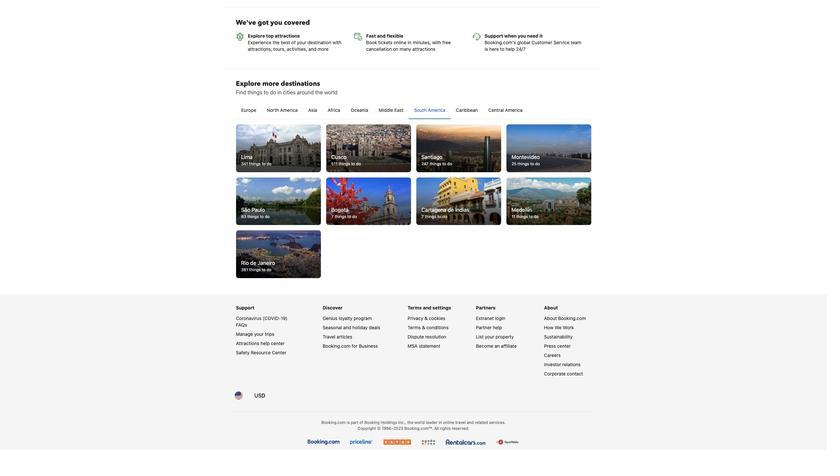 Task type: vqa. For each thing, say whether or not it's contained in the screenshot.
right terrace
no



Task type: locate. For each thing, give the bounding box(es) containing it.
investor relations link
[[544, 362, 581, 368]]

explore inside explore more destinations find things to do in cities around the world
[[236, 79, 261, 88]]

genius loyalty program link
[[323, 316, 372, 321]]

business
[[359, 343, 378, 349]]

is inside the support when you need it booking.com's global customer service team is here to help 24/7
[[485, 46, 488, 52]]

middle east button
[[374, 102, 409, 119]]

& down 'privacy & cookies' link on the bottom of the page
[[422, 325, 425, 331]]

the up tours,
[[273, 40, 280, 45]]

0 vertical spatial de
[[448, 207, 454, 213]]

asia
[[308, 107, 317, 113]]

attractions inside fast and flexible book tickets online in minutes, with free cancellation on many attractions
[[412, 46, 435, 52]]

1 vertical spatial de
[[250, 260, 256, 266]]

1 horizontal spatial help
[[493, 325, 502, 331]]

more inside explore top attractions experience the best of your destination with attractions, tours, activities, and more
[[318, 46, 329, 52]]

0 horizontal spatial 7
[[331, 214, 334, 219]]

rio de janeiro image
[[236, 231, 321, 278]]

attractions up "best"
[[275, 33, 300, 39]]

to inside explore more destinations find things to do in cities around the world
[[264, 90, 269, 96]]

2 america from the left
[[428, 107, 445, 113]]

1 vertical spatial terms
[[408, 325, 421, 331]]

attractions down minutes,
[[412, 46, 435, 52]]

24/7
[[516, 46, 526, 52]]

1 horizontal spatial the
[[315, 90, 323, 96]]

to up north
[[264, 90, 269, 96]]

asia button
[[303, 102, 323, 119]]

and down destination
[[309, 46, 317, 52]]

0 vertical spatial booking.com
[[558, 316, 586, 321]]

with
[[333, 40, 342, 45], [432, 40, 441, 45]]

of right 'part'
[[360, 420, 363, 425]]

caribbean
[[456, 107, 478, 113]]

2 horizontal spatial your
[[485, 334, 494, 340]]

1 vertical spatial more
[[262, 79, 279, 88]]

2 7 from the left
[[422, 214, 424, 219]]

to inside santiago 247 things to do
[[442, 161, 446, 166]]

0 vertical spatial you
[[270, 18, 282, 27]]

things inside lima 341 things to do
[[249, 161, 261, 166]]

1 america from the left
[[280, 107, 298, 113]]

your for list your property
[[485, 334, 494, 340]]

things right find
[[248, 90, 262, 96]]

things inside cartagena de indias 7 things to do
[[425, 214, 436, 219]]

america right north
[[280, 107, 298, 113]]

1 vertical spatial the
[[315, 90, 323, 96]]

center down sustainability "link" at the bottom
[[557, 343, 571, 349]]

in up all
[[439, 420, 442, 425]]

1 horizontal spatial attractions
[[412, 46, 435, 52]]

online up on
[[394, 40, 407, 45]]

&
[[425, 316, 428, 321], [422, 325, 425, 331]]

1 horizontal spatial is
[[485, 46, 488, 52]]

explore for explore top attractions
[[248, 33, 265, 39]]

2 terms from the top
[[408, 325, 421, 331]]

the inside explore top attractions experience the best of your destination with attractions, tours, activities, and more
[[273, 40, 280, 45]]

attractions
[[236, 341, 259, 346]]

de
[[448, 207, 454, 213], [250, 260, 256, 266]]

santiago image
[[416, 125, 501, 172]]

0 horizontal spatial online
[[394, 40, 407, 45]]

your inside explore top attractions experience the best of your destination with attractions, tours, activities, and more
[[297, 40, 306, 45]]

janeiro
[[258, 260, 275, 266]]

safety
[[236, 350, 250, 356]]

more down destination
[[318, 46, 329, 52]]

part
[[351, 420, 359, 425]]

of up "activities,"
[[291, 40, 296, 45]]

booking.com image
[[308, 440, 340, 445], [308, 440, 340, 445]]

things down cusco
[[339, 161, 350, 166]]

explore up find
[[236, 79, 261, 88]]

rio de janeiro 361 things to do
[[241, 260, 275, 272]]

1 horizontal spatial world
[[415, 420, 425, 425]]

0 vertical spatial online
[[394, 40, 407, 45]]

agoda image
[[422, 440, 435, 445], [422, 440, 435, 445]]

de left indias
[[448, 207, 454, 213]]

2 vertical spatial help
[[261, 341, 270, 346]]

2 horizontal spatial the
[[407, 420, 413, 425]]

your up attractions help center link at the left of page
[[254, 332, 264, 337]]

experience
[[248, 40, 271, 45]]

0 horizontal spatial world
[[324, 90, 338, 96]]

press center link
[[544, 343, 571, 349]]

destination
[[308, 40, 331, 45]]

you up the global
[[518, 33, 526, 39]]

about up about booking.com link
[[544, 305, 558, 311]]

cartagena
[[422, 207, 446, 213]]

2 vertical spatial the
[[407, 420, 413, 425]]

1 vertical spatial online
[[443, 420, 454, 425]]

3 america from the left
[[505, 107, 523, 113]]

to inside são paulo 83 things to do
[[260, 214, 264, 219]]

center up center
[[271, 341, 285, 346]]

you inside the support when you need it booking.com's global customer service team is here to help 24/7
[[518, 33, 526, 39]]

the inside booking.com is part of booking holdings inc., the world leader in online travel and related services. copyright © 1996–2023 booking.com™. all rights reserved.
[[407, 420, 413, 425]]

and
[[377, 33, 386, 39], [309, 46, 317, 52], [423, 305, 431, 311], [343, 325, 351, 331], [467, 420, 474, 425]]

online inside booking.com is part of booking holdings inc., the world leader in online travel and related services. copyright © 1996–2023 booking.com™. all rights reserved.
[[443, 420, 454, 425]]

of inside explore top attractions experience the best of your destination with attractions, tours, activities, and more
[[291, 40, 296, 45]]

2 about from the top
[[544, 316, 557, 321]]

to right "341"
[[262, 161, 266, 166]]

explore top attractions experience the best of your destination with attractions, tours, activities, and more
[[248, 33, 342, 52]]

1 horizontal spatial of
[[360, 420, 363, 425]]

terms and settings
[[408, 305, 451, 311]]

is left here
[[485, 46, 488, 52]]

support up booking.com's at top right
[[485, 33, 503, 39]]

and for seasonal and holiday deals
[[343, 325, 351, 331]]

and for fast and flexible book tickets online in minutes, with free cancellation on many attractions
[[377, 33, 386, 39]]

1 horizontal spatial center
[[557, 343, 571, 349]]

1 terms from the top
[[408, 305, 422, 311]]

center
[[272, 350, 286, 356]]

explore inside explore top attractions experience the best of your destination with attractions, tours, activities, and more
[[248, 33, 265, 39]]

more
[[318, 46, 329, 52], [262, 79, 279, 88]]

1 7 from the left
[[331, 214, 334, 219]]

1996–2023
[[382, 426, 403, 431]]

partners
[[476, 305, 496, 311]]

santiago 247 things to do
[[422, 154, 452, 166]]

1 horizontal spatial de
[[448, 207, 454, 213]]

santiago
[[422, 154, 443, 160]]

things down montevideo
[[518, 161, 529, 166]]

list your property
[[476, 334, 514, 340]]

america inside button
[[280, 107, 298, 113]]

in up "many"
[[408, 40, 412, 45]]

0 horizontal spatial of
[[291, 40, 296, 45]]

priceline.com image
[[350, 440, 373, 445], [350, 440, 373, 445]]

dispute
[[408, 334, 424, 340]]

& up terms & conditions link
[[425, 316, 428, 321]]

sustainability link
[[544, 334, 573, 340]]

montevideo image
[[506, 125, 591, 172]]

1 vertical spatial attractions
[[412, 46, 435, 52]]

to down bogotá
[[347, 214, 351, 219]]

world up booking.com™.
[[415, 420, 425, 425]]

attractions help center
[[236, 341, 285, 346]]

0 horizontal spatial in
[[277, 90, 282, 96]]

things right "341"
[[249, 161, 261, 166]]

do inside cusco 511 things to do
[[356, 161, 361, 166]]

the right "around"
[[315, 90, 323, 96]]

83
[[241, 214, 246, 219]]

you right the got
[[270, 18, 282, 27]]

1 about from the top
[[544, 305, 558, 311]]

free
[[442, 40, 451, 45]]

booking.com down travel articles
[[323, 343, 351, 349]]

to inside bogotá 7 things to do
[[347, 214, 351, 219]]

coronavirus (covid-19) faqs
[[236, 316, 288, 328]]

online up rights
[[443, 420, 454, 425]]

7 inside bogotá 7 things to do
[[331, 214, 334, 219]]

support for support
[[236, 305, 254, 311]]

things down cartagena
[[425, 214, 436, 219]]

0 horizontal spatial with
[[333, 40, 342, 45]]

1 vertical spatial help
[[493, 325, 502, 331]]

contact
[[567, 371, 583, 377]]

2 vertical spatial in
[[439, 420, 442, 425]]

0 vertical spatial of
[[291, 40, 296, 45]]

to down montevideo
[[530, 161, 534, 166]]

and up "tickets"
[[377, 33, 386, 39]]

2 horizontal spatial america
[[505, 107, 523, 113]]

0 horizontal spatial attractions
[[275, 33, 300, 39]]

support inside the support when you need it booking.com's global customer service team is here to help 24/7
[[485, 33, 503, 39]]

to down medellín
[[529, 214, 533, 219]]

help for partner help
[[493, 325, 502, 331]]

the inside explore more destinations find things to do in cities around the world
[[315, 90, 323, 96]]

to down santiago
[[442, 161, 446, 166]]

do inside rio de janeiro 361 things to do
[[267, 268, 272, 272]]

0 horizontal spatial is
[[347, 420, 350, 425]]

1 vertical spatial you
[[518, 33, 526, 39]]

things
[[248, 90, 262, 96], [249, 161, 261, 166], [339, 161, 350, 166], [430, 161, 441, 166], [518, 161, 529, 166], [247, 214, 259, 219], [335, 214, 346, 219], [425, 214, 436, 219], [517, 214, 528, 219], [249, 268, 261, 272]]

medellín image
[[506, 178, 591, 225]]

with left free
[[432, 40, 441, 45]]

you for when
[[518, 33, 526, 39]]

1 horizontal spatial support
[[485, 33, 503, 39]]

to down paulo
[[260, 214, 264, 219]]

341
[[241, 161, 248, 166]]

1 vertical spatial of
[[360, 420, 363, 425]]

inc.,
[[398, 420, 406, 425]]

to down cartagena
[[438, 214, 441, 219]]

and down genius loyalty program link
[[343, 325, 351, 331]]

cusco 511 things to do
[[331, 154, 361, 166]]

on
[[393, 46, 399, 52]]

things inside são paulo 83 things to do
[[247, 214, 259, 219]]

booking.com up work
[[558, 316, 586, 321]]

explore for explore more destinations
[[236, 79, 261, 88]]

0 vertical spatial the
[[273, 40, 280, 45]]

cookies
[[429, 316, 445, 321]]

1 horizontal spatial online
[[443, 420, 454, 425]]

to down janeiro
[[262, 268, 266, 272]]

and right travel on the bottom of the page
[[467, 420, 474, 425]]

1 vertical spatial booking.com
[[323, 343, 351, 349]]

0 horizontal spatial help
[[261, 341, 270, 346]]

1 horizontal spatial your
[[297, 40, 306, 45]]

relations
[[563, 362, 581, 368]]

do inside explore more destinations find things to do in cities around the world
[[270, 90, 276, 96]]

0 horizontal spatial you
[[270, 18, 282, 27]]

1 horizontal spatial america
[[428, 107, 445, 113]]

and inside fast and flexible book tickets online in minutes, with free cancellation on many attractions
[[377, 33, 386, 39]]

kayak image
[[384, 440, 411, 445], [384, 440, 411, 445]]

things down paulo
[[247, 214, 259, 219]]

0 horizontal spatial de
[[250, 260, 256, 266]]

247
[[422, 161, 429, 166]]

help up safety resource center link
[[261, 341, 270, 346]]

booking.com left 'part'
[[321, 420, 346, 425]]

here
[[489, 46, 499, 52]]

to down booking.com's at top right
[[500, 46, 505, 52]]

de inside cartagena de indias 7 things to do
[[448, 207, 454, 213]]

7 inside cartagena de indias 7 things to do
[[422, 214, 424, 219]]

0 vertical spatial about
[[544, 305, 558, 311]]

privacy & cookies link
[[408, 316, 445, 321]]

and up 'privacy & cookies' link on the bottom of the page
[[423, 305, 431, 311]]

customer
[[532, 40, 552, 45]]

work
[[563, 325, 574, 331]]

2 horizontal spatial help
[[506, 46, 515, 52]]

extranet
[[476, 316, 494, 321]]

1 vertical spatial in
[[277, 90, 282, 96]]

online inside fast and flexible book tickets online in minutes, with free cancellation on many attractions
[[394, 40, 407, 45]]

partner help
[[476, 325, 502, 331]]

terms for terms & conditions
[[408, 325, 421, 331]]

1 horizontal spatial with
[[432, 40, 441, 45]]

0 vertical spatial more
[[318, 46, 329, 52]]

0 horizontal spatial more
[[262, 79, 279, 88]]

0 vertical spatial world
[[324, 90, 338, 96]]

related
[[475, 420, 488, 425]]

0 vertical spatial explore
[[248, 33, 265, 39]]

1 horizontal spatial more
[[318, 46, 329, 52]]

(covid-
[[263, 316, 281, 321]]

0 vertical spatial support
[[485, 33, 503, 39]]

america right 'south'
[[428, 107, 445, 113]]

coronavirus
[[236, 316, 262, 321]]

how we work
[[544, 325, 574, 331]]

your up "activities,"
[[297, 40, 306, 45]]

1 vertical spatial explore
[[236, 79, 261, 88]]

the right inc.,
[[407, 420, 413, 425]]

de right the rio
[[250, 260, 256, 266]]

to inside medellín 11 things to do
[[529, 214, 533, 219]]

0 horizontal spatial the
[[273, 40, 280, 45]]

0 vertical spatial attractions
[[275, 33, 300, 39]]

help up list your property
[[493, 325, 502, 331]]

things inside "montevideo 25 things to do"
[[518, 161, 529, 166]]

1 vertical spatial about
[[544, 316, 557, 321]]

best
[[281, 40, 290, 45]]

opentable image
[[496, 440, 519, 445], [496, 440, 519, 445]]

america right central
[[505, 107, 523, 113]]

2 horizontal spatial in
[[439, 420, 442, 425]]

leader
[[426, 420, 438, 425]]

center
[[271, 341, 285, 346], [557, 343, 571, 349]]

middle
[[379, 107, 393, 113]]

lima image
[[236, 125, 321, 172]]

things down medellín
[[517, 214, 528, 219]]

in left the cities
[[277, 90, 282, 96]]

1 horizontal spatial you
[[518, 33, 526, 39]]

1 vertical spatial is
[[347, 420, 350, 425]]

explore up the experience
[[248, 33, 265, 39]]

1 vertical spatial support
[[236, 305, 254, 311]]

flexible
[[387, 33, 403, 39]]

bogotá image
[[326, 178, 411, 225]]

sustainability
[[544, 334, 573, 340]]

in inside fast and flexible book tickets online in minutes, with free cancellation on many attractions
[[408, 40, 412, 45]]

to inside the support when you need it booking.com's global customer service team is here to help 24/7
[[500, 46, 505, 52]]

0 horizontal spatial support
[[236, 305, 254, 311]]

and inside booking.com is part of booking holdings inc., the world leader in online travel and related services. copyright © 1996–2023 booking.com™. all rights reserved.
[[467, 420, 474, 425]]

0 vertical spatial terms
[[408, 305, 422, 311]]

program
[[354, 316, 372, 321]]

support up coronavirus
[[236, 305, 254, 311]]

1 with from the left
[[333, 40, 342, 45]]

things down bogotá
[[335, 214, 346, 219]]

msa statement link
[[408, 343, 440, 349]]

de inside rio de janeiro 361 things to do
[[250, 260, 256, 266]]

booking
[[365, 420, 380, 425]]

faqs
[[236, 322, 247, 328]]

things inside medellín 11 things to do
[[517, 214, 528, 219]]

rentalcars image
[[446, 440, 486, 445], [446, 440, 486, 445]]

7 down bogotá
[[331, 214, 334, 219]]

things inside bogotá 7 things to do
[[335, 214, 346, 219]]

0 vertical spatial &
[[425, 316, 428, 321]]

things right 361
[[249, 268, 261, 272]]

travel articles link
[[323, 334, 352, 340]]

with inside explore top attractions experience the best of your destination with attractions, tours, activities, and more
[[333, 40, 342, 45]]

about up how
[[544, 316, 557, 321]]

your down partner help link
[[485, 334, 494, 340]]

more up north
[[262, 79, 279, 88]]

0 vertical spatial in
[[408, 40, 412, 45]]

things down santiago
[[430, 161, 441, 166]]

with right destination
[[333, 40, 342, 45]]

2 with from the left
[[432, 40, 441, 45]]

help left 24/7
[[506, 46, 515, 52]]

1 vertical spatial &
[[422, 325, 425, 331]]

0 vertical spatial is
[[485, 46, 488, 52]]

north america
[[267, 107, 298, 113]]

america for north america
[[280, 107, 298, 113]]

booking.com inside booking.com is part of booking holdings inc., the world leader in online travel and related services. copyright © 1996–2023 booking.com™. all rights reserved.
[[321, 420, 346, 425]]

0 vertical spatial help
[[506, 46, 515, 52]]

world up africa
[[324, 90, 338, 96]]

genius
[[323, 316, 338, 321]]

conditions
[[427, 325, 449, 331]]

attractions
[[275, 33, 300, 39], [412, 46, 435, 52]]

1 horizontal spatial 7
[[422, 214, 424, 219]]

to right 511
[[351, 161, 355, 166]]

são paulo image
[[236, 178, 321, 225]]

global
[[517, 40, 530, 45]]

1 vertical spatial world
[[415, 420, 425, 425]]

1 horizontal spatial in
[[408, 40, 412, 45]]

tab list
[[236, 102, 591, 120]]

7 down cartagena
[[422, 214, 424, 219]]

terms down privacy
[[408, 325, 421, 331]]

0 horizontal spatial your
[[254, 332, 264, 337]]

terms up privacy
[[408, 305, 422, 311]]

the
[[273, 40, 280, 45], [315, 90, 323, 96], [407, 420, 413, 425]]

investor
[[544, 362, 561, 368]]

america for central america
[[505, 107, 523, 113]]

0 horizontal spatial america
[[280, 107, 298, 113]]

is left 'part'
[[347, 420, 350, 425]]

more inside explore more destinations find things to do in cities around the world
[[262, 79, 279, 88]]

things inside rio de janeiro 361 things to do
[[249, 268, 261, 272]]

resource
[[251, 350, 271, 356]]

statement
[[419, 343, 440, 349]]

2 vertical spatial booking.com
[[321, 420, 346, 425]]



Task type: describe. For each thing, give the bounding box(es) containing it.
in inside booking.com is part of booking holdings inc., the world leader in online travel and related services. copyright © 1996–2023 booking.com™. all rights reserved.
[[439, 420, 442, 425]]

attractions inside explore top attractions experience the best of your destination with attractions, tours, activities, and more
[[275, 33, 300, 39]]

we've got you covered
[[236, 18, 310, 27]]

property
[[496, 334, 514, 340]]

to inside cartagena de indias 7 things to do
[[438, 214, 441, 219]]

for
[[352, 343, 358, 349]]

msa statement
[[408, 343, 440, 349]]

you for got
[[270, 18, 282, 27]]

articles
[[337, 334, 352, 340]]

become an affiliate link
[[476, 343, 517, 349]]

extranet login link
[[476, 316, 505, 321]]

de for rio
[[250, 260, 256, 266]]

services.
[[489, 420, 506, 425]]

become
[[476, 343, 493, 349]]

we
[[555, 325, 562, 331]]

do inside santiago 247 things to do
[[447, 161, 452, 166]]

rio
[[241, 260, 249, 266]]

list your property link
[[476, 334, 514, 340]]

travel
[[455, 420, 466, 425]]

11
[[512, 214, 515, 219]]

361
[[241, 268, 248, 272]]

safety resource center
[[236, 350, 286, 356]]

about booking.com link
[[544, 316, 586, 321]]

support for support when you need it booking.com's global customer service team is here to help 24/7
[[485, 33, 503, 39]]

booking.com™.
[[404, 426, 433, 431]]

511
[[331, 161, 338, 166]]

find
[[236, 90, 246, 96]]

things inside cusco 511 things to do
[[339, 161, 350, 166]]

caribbean button
[[451, 102, 483, 119]]

team
[[571, 40, 582, 45]]

& for privacy
[[425, 316, 428, 321]]

your for manage your trips
[[254, 332, 264, 337]]

destinations
[[281, 79, 320, 88]]

world inside explore more destinations find things to do in cities around the world
[[324, 90, 338, 96]]

booking.com's
[[485, 40, 516, 45]]

to inside cusco 511 things to do
[[351, 161, 355, 166]]

booking.com for part
[[321, 420, 346, 425]]

south
[[414, 107, 427, 113]]

and for terms and settings
[[423, 305, 431, 311]]

to inside lima 341 things to do
[[262, 161, 266, 166]]

lima 341 things to do
[[241, 154, 272, 166]]

privacy
[[408, 316, 423, 321]]

indias
[[455, 207, 469, 213]]

north america button
[[262, 102, 303, 119]]

genius loyalty program
[[323, 316, 372, 321]]

booking.com for business
[[323, 343, 351, 349]]

tours,
[[273, 46, 286, 52]]

help for attractions help center
[[261, 341, 270, 346]]

to inside "montevideo 25 things to do"
[[530, 161, 534, 166]]

things inside explore more destinations find things to do in cities around the world
[[248, 90, 262, 96]]

discover
[[323, 305, 343, 311]]

europe
[[241, 107, 256, 113]]

covered
[[284, 18, 310, 27]]

investor relations
[[544, 362, 581, 368]]

seasonal and holiday deals
[[323, 325, 380, 331]]

bogotá 7 things to do
[[331, 207, 357, 219]]

central america
[[489, 107, 523, 113]]

terms & conditions
[[408, 325, 449, 331]]

do inside "montevideo 25 things to do"
[[535, 161, 540, 166]]

terms for terms and settings
[[408, 305, 422, 311]]

holiday
[[353, 325, 368, 331]]

lima
[[241, 154, 253, 160]]

in inside explore more destinations find things to do in cities around the world
[[277, 90, 282, 96]]

become an affiliate
[[476, 343, 517, 349]]

corporate contact
[[544, 371, 583, 377]]

press center
[[544, 343, 571, 349]]

tickets
[[378, 40, 393, 45]]

south america
[[414, 107, 445, 113]]

do inside são paulo 83 things to do
[[265, 214, 270, 219]]

do inside lima 341 things to do
[[267, 161, 272, 166]]

do inside bogotá 7 things to do
[[352, 214, 357, 219]]

oceania button
[[346, 102, 374, 119]]

service
[[554, 40, 570, 45]]

holdings
[[381, 420, 397, 425]]

manage your trips
[[236, 332, 274, 337]]

help inside the support when you need it booking.com's global customer service team is here to help 24/7
[[506, 46, 515, 52]]

loyalty
[[339, 316, 353, 321]]

an
[[495, 343, 500, 349]]

it
[[540, 33, 543, 39]]

tab list containing europe
[[236, 102, 591, 120]]

things inside santiago 247 things to do
[[430, 161, 441, 166]]

0 horizontal spatial center
[[271, 341, 285, 346]]

bogotá
[[331, 207, 349, 213]]

when
[[504, 33, 517, 39]]

privacy & cookies
[[408, 316, 445, 321]]

& for terms
[[422, 325, 425, 331]]

to inside rio de janeiro 361 things to do
[[262, 268, 266, 272]]

central
[[489, 107, 504, 113]]

world inside booking.com is part of booking holdings inc., the world leader in online travel and related services. copyright © 1996–2023 booking.com™. all rights reserved.
[[415, 420, 425, 425]]

south america button
[[409, 102, 451, 119]]

of inside booking.com is part of booking holdings inc., the world leader in online travel and related services. copyright © 1996–2023 booking.com™. all rights reserved.
[[360, 420, 363, 425]]

usd button
[[250, 388, 269, 404]]

is inside booking.com is part of booking holdings inc., the world leader in online travel and related services. copyright © 1996–2023 booking.com™. all rights reserved.
[[347, 420, 350, 425]]

safety resource center link
[[236, 350, 286, 356]]

login
[[495, 316, 505, 321]]

do inside cartagena de indias 7 things to do
[[442, 214, 447, 219]]

fast and flexible book tickets online in minutes, with free cancellation on many attractions
[[366, 33, 451, 52]]

east
[[394, 107, 404, 113]]

25
[[512, 161, 517, 166]]

corporate
[[544, 371, 566, 377]]

deals
[[369, 325, 380, 331]]

montevideo 25 things to do
[[512, 154, 540, 166]]

cusco image
[[326, 125, 411, 172]]

africa button
[[323, 102, 346, 119]]

support when you need it booking.com's global customer service team is here to help 24/7
[[485, 33, 582, 52]]

do inside medellín 11 things to do
[[534, 214, 539, 219]]

about for about booking.com
[[544, 316, 557, 321]]

copyright
[[358, 426, 376, 431]]

about for about
[[544, 305, 558, 311]]

reserved.
[[452, 426, 469, 431]]

de for cartagena
[[448, 207, 454, 213]]

cartagena de indias image
[[416, 178, 501, 225]]

booking.com is part of booking holdings inc., the world leader in online travel and related services. copyright © 1996–2023 booking.com™. all rights reserved.
[[321, 420, 506, 431]]

and inside explore top attractions experience the best of your destination with attractions, tours, activities, and more
[[309, 46, 317, 52]]

around
[[297, 90, 314, 96]]

cancellation
[[366, 46, 392, 52]]

oceania
[[351, 107, 368, 113]]

america for south america
[[428, 107, 445, 113]]

central america button
[[483, 102, 528, 119]]

travel articles
[[323, 334, 352, 340]]

with inside fast and flexible book tickets online in minutes, with free cancellation on many attractions
[[432, 40, 441, 45]]



